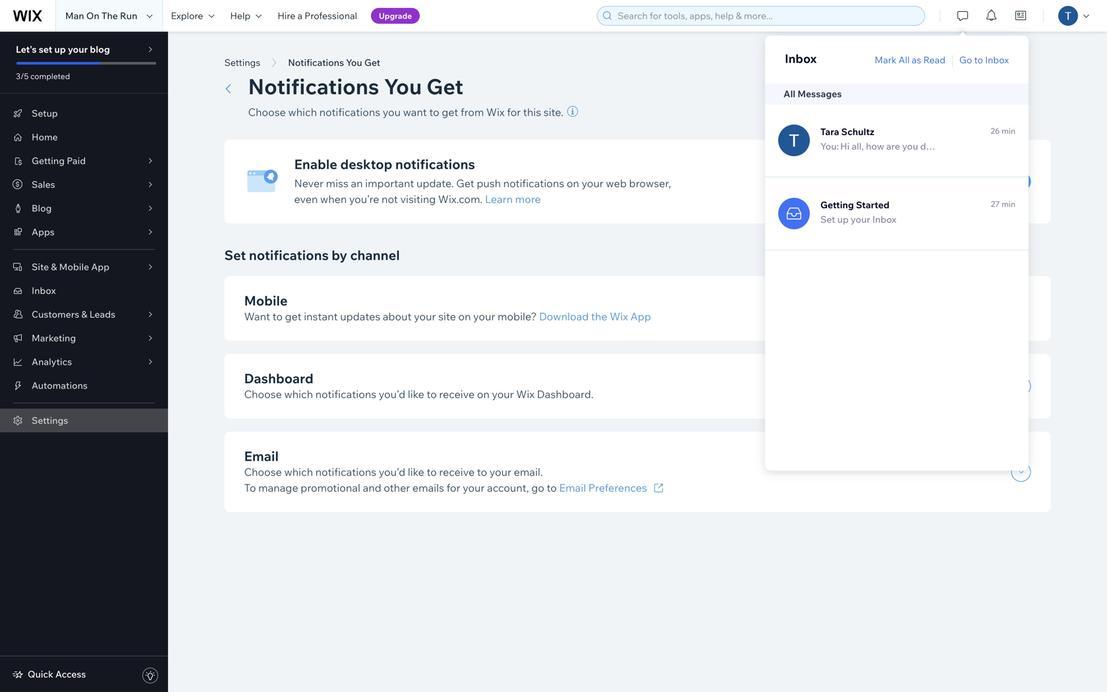 Task type: describe. For each thing, give the bounding box(es) containing it.
analytics
[[32, 356, 72, 368]]

schultz
[[842, 126, 875, 138]]

inbox inside go to inbox button
[[986, 54, 1010, 66]]

paid
[[67, 155, 86, 167]]

notifications inside "email choose which notifications you'd like to receive to your email."
[[316, 466, 377, 479]]

dashboard
[[244, 370, 314, 387]]

0 horizontal spatial you
[[383, 106, 401, 119]]

notifications you get inside notifications you get button
[[288, 57, 381, 68]]

this
[[524, 106, 542, 119]]

1 horizontal spatial you
[[384, 73, 422, 100]]

learn more
[[485, 193, 541, 206]]

getting for getting started
[[821, 199, 855, 211]]

all inside button
[[899, 54, 910, 66]]

never
[[294, 177, 324, 190]]

getting started image
[[779, 198, 810, 230]]

sidebar element
[[0, 32, 168, 692]]

site
[[439, 310, 456, 323]]

desktop
[[341, 156, 393, 172]]

email for email choose which notifications you'd like to receive to your email.
[[244, 448, 279, 465]]

miss
[[326, 177, 349, 190]]

instant
[[304, 310, 338, 323]]

not
[[382, 193, 398, 206]]

important
[[365, 177, 414, 190]]

0 horizontal spatial all
[[784, 88, 796, 100]]

blog
[[32, 202, 52, 214]]

update.
[[417, 177, 454, 190]]

app inside dropdown button
[[91, 261, 110, 273]]

access
[[55, 669, 86, 680]]

you: hi all, how are you doing?
[[821, 141, 951, 152]]

learn more link
[[485, 191, 541, 207]]

settings link
[[0, 409, 168, 433]]

blog
[[90, 44, 110, 55]]

turn
[[985, 176, 1005, 187]]

1 vertical spatial get
[[427, 73, 464, 100]]

as
[[912, 54, 922, 66]]

mobile inside dropdown button
[[59, 261, 89, 273]]

man
[[65, 10, 84, 21]]

get inside button
[[365, 57, 381, 68]]

to inside go to inbox button
[[975, 54, 984, 66]]

wix inside mobile want to get instant updates about your site on your mobile? download the wix app
[[610, 310, 629, 323]]

push
[[477, 177, 501, 190]]

how
[[867, 141, 885, 152]]

go to inbox button
[[960, 54, 1010, 66]]

your inside "email choose which notifications you'd like to receive to your email."
[[490, 466, 512, 479]]

choose for email
[[244, 466, 282, 479]]

notifications inside never miss an important update. get push notifications on your web browser, even when you're not visiting wix.com.
[[504, 177, 565, 190]]

mobile want to get instant updates about your site on your mobile? download the wix app
[[244, 292, 652, 323]]

customers & leads button
[[0, 303, 168, 326]]

blog button
[[0, 197, 168, 220]]

turn on button
[[973, 172, 1032, 192]]

on for man
[[86, 10, 99, 21]]

analytics button
[[0, 350, 168, 374]]

automations
[[32, 380, 88, 391]]

on for turn
[[1007, 176, 1020, 187]]

leads
[[90, 309, 116, 320]]

emails
[[413, 481, 445, 495]]

inbox up all messages
[[785, 51, 817, 66]]

email choose which notifications you'd like to receive to your email.
[[244, 448, 543, 479]]

Search for tools, apps, help & more... field
[[614, 7, 921, 25]]

quick access
[[28, 669, 86, 680]]

to
[[244, 481, 256, 495]]

setup link
[[0, 102, 168, 125]]

0 horizontal spatial for
[[447, 481, 461, 495]]

tara
[[821, 126, 840, 138]]

settings inside sidebar element
[[32, 415, 68, 426]]

help button
[[222, 0, 270, 32]]

mobile inside mobile want to get instant updates about your site on your mobile? download the wix app
[[244, 292, 288, 309]]

home link
[[0, 125, 168, 149]]

min for started
[[1002, 199, 1016, 209]]

which for dashboard
[[284, 388, 313, 401]]

your inside never miss an important update. get push notifications on your web browser, even when you're not visiting wix.com.
[[582, 177, 604, 190]]

mark
[[875, 54, 897, 66]]

notifications inside dashboard choose which notifications you'd like to receive on your wix dashboard.
[[316, 388, 377, 401]]

settings inside button
[[225, 57, 261, 68]]

1 vertical spatial notifications
[[248, 73, 379, 100]]

mark all as read button
[[875, 54, 946, 66]]

26
[[991, 126, 1001, 136]]

tara schultz
[[821, 126, 875, 138]]

like for dashboard
[[408, 388, 425, 401]]

let's
[[16, 44, 37, 55]]

all,
[[852, 141, 865, 152]]

customers & leads
[[32, 309, 116, 320]]

site & mobile app button
[[0, 255, 168, 279]]

on inside mobile want to get instant updates about your site on your mobile? download the wix app
[[459, 310, 471, 323]]

site.
[[544, 106, 564, 119]]

your inside sidebar element
[[68, 44, 88, 55]]

go to inbox
[[960, 54, 1010, 66]]

on for dashboard
[[477, 388, 490, 401]]

hire a professional link
[[270, 0, 365, 32]]

apps button
[[0, 220, 168, 244]]

set for set notifications by channel
[[225, 247, 246, 263]]

email preferences
[[560, 481, 648, 495]]

settings button
[[218, 53, 267, 73]]

promotional
[[301, 481, 361, 495]]

upgrade button
[[371, 8, 420, 24]]

an
[[351, 177, 363, 190]]

like for email
[[408, 466, 425, 479]]

updates
[[340, 310, 381, 323]]

wix inside dashboard choose which notifications you'd like to receive on your wix dashboard.
[[517, 388, 535, 401]]

set for set up your inbox
[[821, 214, 836, 225]]

help
[[230, 10, 251, 21]]

1 horizontal spatial get
[[442, 106, 459, 119]]

you inside button
[[346, 57, 363, 68]]

quick access button
[[12, 669, 86, 681]]

your inside dashboard choose which notifications you'd like to receive on your wix dashboard.
[[492, 388, 514, 401]]

professional
[[305, 10, 357, 21]]

0 vertical spatial choose
[[248, 106, 286, 119]]

notifications inside button
[[288, 57, 344, 68]]

are
[[887, 141, 901, 152]]

man on the run
[[65, 10, 137, 21]]

getting started
[[821, 199, 890, 211]]

setup
[[32, 107, 58, 119]]



Task type: locate. For each thing, give the bounding box(es) containing it.
which inside "email choose which notifications you'd like to receive to your email."
[[284, 466, 313, 479]]

receive
[[439, 388, 475, 401], [439, 466, 475, 479]]

notifications you get down professional
[[288, 57, 381, 68]]

2 like from the top
[[408, 466, 425, 479]]

choose inside dashboard choose which notifications you'd like to receive on your wix dashboard.
[[244, 388, 282, 401]]

0 vertical spatial getting
[[32, 155, 65, 167]]

1 vertical spatial you
[[384, 73, 422, 100]]

which inside dashboard choose which notifications you'd like to receive on your wix dashboard.
[[284, 388, 313, 401]]

min right '26'
[[1002, 126, 1016, 136]]

which for email
[[284, 466, 313, 479]]

more
[[516, 193, 541, 206]]

hire a professional
[[278, 10, 357, 21]]

want
[[403, 106, 427, 119]]

started
[[857, 199, 890, 211]]

1 vertical spatial notifications you get
[[248, 73, 464, 100]]

& for customers
[[81, 309, 87, 320]]

1 vertical spatial which
[[284, 388, 313, 401]]

get
[[365, 57, 381, 68], [427, 73, 464, 100], [457, 177, 475, 190]]

even
[[294, 193, 318, 206]]

0 horizontal spatial email
[[244, 448, 279, 465]]

email.
[[514, 466, 543, 479]]

1 vertical spatial you'd
[[379, 466, 406, 479]]

choose down settings button
[[248, 106, 286, 119]]

26 min
[[991, 126, 1016, 136]]

0 vertical spatial receive
[[439, 388, 475, 401]]

site & mobile app
[[32, 261, 110, 273]]

you'd inside "email choose which notifications you'd like to receive to your email."
[[379, 466, 406, 479]]

by
[[332, 247, 348, 263]]

go
[[960, 54, 973, 66]]

on for never
[[567, 177, 580, 190]]

1 horizontal spatial up
[[838, 214, 849, 225]]

1 like from the top
[[408, 388, 425, 401]]

your left mobile? in the top of the page
[[474, 310, 496, 323]]

mobile
[[59, 261, 89, 273], [244, 292, 288, 309]]

home
[[32, 131, 58, 143]]

explore
[[171, 10, 203, 21]]

your left site
[[414, 310, 436, 323]]

2 vertical spatial which
[[284, 466, 313, 479]]

your up account,
[[490, 466, 512, 479]]

enable desktop notifications image
[[244, 164, 280, 199]]

0 horizontal spatial you
[[346, 57, 363, 68]]

settings
[[225, 57, 261, 68], [32, 415, 68, 426]]

2 min from the top
[[1002, 199, 1016, 209]]

mobile up "want"
[[244, 292, 288, 309]]

getting up set up your inbox
[[821, 199, 855, 211]]

inbox down "started"
[[873, 214, 897, 225]]

up inside sidebar element
[[54, 44, 66, 55]]

receive for email
[[439, 466, 475, 479]]

on inside never miss an important update. get push notifications on your web browser, even when you're not visiting wix.com.
[[567, 177, 580, 190]]

2 vertical spatial on
[[477, 388, 490, 401]]

automations link
[[0, 374, 168, 398]]

2 vertical spatial wix
[[517, 388, 535, 401]]

your left web
[[582, 177, 604, 190]]

never miss an important update. get push notifications on your web browser, even when you're not visiting wix.com.
[[294, 177, 672, 206]]

2 horizontal spatial on
[[567, 177, 580, 190]]

like inside "email choose which notifications you'd like to receive to your email."
[[408, 466, 425, 479]]

1 vertical spatial &
[[81, 309, 87, 320]]

notifications you get button
[[282, 53, 387, 73]]

0 vertical spatial min
[[1002, 126, 1016, 136]]

quick
[[28, 669, 53, 680]]

all messages
[[784, 88, 842, 100]]

0 vertical spatial you
[[346, 57, 363, 68]]

1 vertical spatial on
[[1007, 176, 1020, 187]]

to inside dashboard choose which notifications you'd like to receive on your wix dashboard.
[[427, 388, 437, 401]]

0 vertical spatial notifications you get
[[288, 57, 381, 68]]

dashboard choose which notifications you'd like to receive on your wix dashboard.
[[244, 370, 594, 401]]

notifications
[[320, 106, 381, 119], [396, 156, 475, 172], [504, 177, 565, 190], [249, 247, 329, 263], [316, 388, 377, 401], [316, 466, 377, 479]]

0 vertical spatial on
[[86, 10, 99, 21]]

on inside dashboard choose which notifications you'd like to receive on your wix dashboard.
[[477, 388, 490, 401]]

which up manage on the left bottom of page
[[284, 466, 313, 479]]

1 horizontal spatial on
[[477, 388, 490, 401]]

set notifications by channel
[[225, 247, 400, 263]]

receive inside dashboard choose which notifications you'd like to receive on your wix dashboard.
[[439, 388, 475, 401]]

all
[[899, 54, 910, 66], [784, 88, 796, 100]]

1 min from the top
[[1002, 126, 1016, 136]]

wix
[[487, 106, 505, 119], [610, 310, 629, 323], [517, 388, 535, 401]]

download
[[540, 310, 589, 323]]

0 horizontal spatial settings
[[32, 415, 68, 426]]

1 vertical spatial mobile
[[244, 292, 288, 309]]

settings down the help button
[[225, 57, 261, 68]]

1 you'd from the top
[[379, 388, 406, 401]]

2 vertical spatial get
[[457, 177, 475, 190]]

for left the "this"
[[507, 106, 521, 119]]

0 vertical spatial notifications
[[288, 57, 344, 68]]

& inside dropdown button
[[51, 261, 57, 273]]

0 vertical spatial email
[[244, 448, 279, 465]]

0 vertical spatial get
[[442, 106, 459, 119]]

channel
[[351, 247, 400, 263]]

choose down dashboard
[[244, 388, 282, 401]]

1 vertical spatial settings
[[32, 415, 68, 426]]

notifications down notifications you get button
[[248, 73, 379, 100]]

0 vertical spatial settings
[[225, 57, 261, 68]]

2 vertical spatial choose
[[244, 466, 282, 479]]

getting down home at the left of page
[[32, 155, 65, 167]]

3/5 completed
[[16, 71, 70, 81]]

you'd
[[379, 388, 406, 401], [379, 466, 406, 479]]

you'd for email
[[379, 466, 406, 479]]

preferences
[[589, 481, 648, 495]]

on right turn
[[1007, 176, 1020, 187]]

0 vertical spatial all
[[899, 54, 910, 66]]

1 vertical spatial set
[[225, 247, 246, 263]]

0 horizontal spatial wix
[[487, 106, 505, 119]]

let's set up your blog
[[16, 44, 110, 55]]

go
[[532, 481, 545, 495]]

wix right from
[[487, 106, 505, 119]]

1 receive from the top
[[439, 388, 475, 401]]

1 horizontal spatial settings
[[225, 57, 261, 68]]

0 horizontal spatial app
[[91, 261, 110, 273]]

doing?
[[921, 141, 951, 152]]

choose for dashboard
[[244, 388, 282, 401]]

download the wix app button
[[540, 309, 652, 324]]

run
[[120, 10, 137, 21]]

to inside mobile want to get instant updates about your site on your mobile? download the wix app
[[273, 310, 283, 323]]

apps
[[32, 226, 55, 238]]

turn on
[[985, 176, 1020, 187]]

set up your inbox
[[821, 214, 897, 225]]

2 horizontal spatial wix
[[610, 310, 629, 323]]

1 horizontal spatial on
[[1007, 176, 1020, 187]]

0 vertical spatial get
[[365, 57, 381, 68]]

mark all as read
[[875, 54, 946, 66]]

web
[[606, 177, 627, 190]]

inbox right the go
[[986, 54, 1010, 66]]

notifications down hire a professional link
[[288, 57, 344, 68]]

getting inside dropdown button
[[32, 155, 65, 167]]

1 vertical spatial getting
[[821, 199, 855, 211]]

get left instant
[[285, 310, 302, 323]]

min right 27 on the top
[[1002, 199, 1016, 209]]

on
[[567, 177, 580, 190], [459, 310, 471, 323], [477, 388, 490, 401]]

1 vertical spatial min
[[1002, 199, 1016, 209]]

& right site
[[51, 261, 57, 273]]

settings down automations
[[32, 415, 68, 426]]

2 you'd from the top
[[379, 466, 406, 479]]

you up choose which notifications you want to get from wix for this site.
[[384, 73, 422, 100]]

email right the go
[[560, 481, 586, 495]]

tara schultz image
[[779, 125, 810, 156]]

1 horizontal spatial mobile
[[244, 292, 288, 309]]

which
[[288, 106, 317, 119], [284, 388, 313, 401], [284, 466, 313, 479]]

get up wix.com.
[[457, 177, 475, 190]]

receive for dashboard
[[439, 388, 475, 401]]

1 horizontal spatial you
[[903, 141, 919, 152]]

0 vertical spatial you'd
[[379, 388, 406, 401]]

email preferences link
[[560, 480, 667, 496]]

you
[[346, 57, 363, 68], [384, 73, 422, 100]]

you're
[[349, 193, 380, 206]]

mobile up the inbox link at top left
[[59, 261, 89, 273]]

0 horizontal spatial on
[[86, 10, 99, 21]]

for right emails
[[447, 481, 461, 495]]

wix right the
[[610, 310, 629, 323]]

enable
[[294, 156, 338, 172]]

enable desktop notifications
[[294, 156, 475, 172]]

receive inside "email choose which notifications you'd like to receive to your email."
[[439, 466, 475, 479]]

choose inside "email choose which notifications you'd like to receive to your email."
[[244, 466, 282, 479]]

0 horizontal spatial mobile
[[59, 261, 89, 273]]

get left from
[[442, 106, 459, 119]]

notifications
[[288, 57, 344, 68], [248, 73, 379, 100]]

1 vertical spatial you
[[903, 141, 919, 152]]

up down getting started
[[838, 214, 849, 225]]

your down getting started
[[851, 214, 871, 225]]

1 vertical spatial for
[[447, 481, 461, 495]]

you down professional
[[346, 57, 363, 68]]

1 vertical spatial wix
[[610, 310, 629, 323]]

app
[[91, 261, 110, 273], [631, 310, 652, 323]]

1 horizontal spatial set
[[821, 214, 836, 225]]

email up to
[[244, 448, 279, 465]]

hire
[[278, 10, 296, 21]]

sales
[[32, 179, 55, 190]]

set up "want"
[[225, 247, 246, 263]]

set
[[821, 214, 836, 225], [225, 247, 246, 263]]

want
[[244, 310, 270, 323]]

0 vertical spatial on
[[567, 177, 580, 190]]

getting paid
[[32, 155, 86, 167]]

getting paid button
[[0, 149, 168, 173]]

all left as
[[899, 54, 910, 66]]

like inside dashboard choose which notifications you'd like to receive on your wix dashboard.
[[408, 388, 425, 401]]

email inside "email choose which notifications you'd like to receive to your email."
[[244, 448, 279, 465]]

min for schultz
[[1002, 126, 1016, 136]]

upgrade
[[379, 11, 412, 21]]

1 vertical spatial all
[[784, 88, 796, 100]]

marketing button
[[0, 326, 168, 350]]

on left the
[[86, 10, 99, 21]]

1 vertical spatial like
[[408, 466, 425, 479]]

0 horizontal spatial getting
[[32, 155, 65, 167]]

your left account,
[[463, 481, 485, 495]]

your left dashboard.
[[492, 388, 514, 401]]

set
[[39, 44, 52, 55]]

up
[[54, 44, 66, 55], [838, 214, 849, 225]]

dashboard.
[[537, 388, 594, 401]]

set down getting started
[[821, 214, 836, 225]]

1 horizontal spatial &
[[81, 309, 87, 320]]

1 vertical spatial choose
[[244, 388, 282, 401]]

for
[[507, 106, 521, 119], [447, 481, 461, 495]]

0 vertical spatial which
[[288, 106, 317, 119]]

& left "leads"
[[81, 309, 87, 320]]

on inside button
[[1007, 176, 1020, 187]]

email for email preferences
[[560, 481, 586, 495]]

mobile?
[[498, 310, 537, 323]]

you left want
[[383, 106, 401, 119]]

& for site
[[51, 261, 57, 273]]

which up enable
[[288, 106, 317, 119]]

up right set
[[54, 44, 66, 55]]

app up the inbox link at top left
[[91, 261, 110, 273]]

to
[[975, 54, 984, 66], [430, 106, 440, 119], [273, 310, 283, 323], [427, 388, 437, 401], [427, 466, 437, 479], [477, 466, 488, 479], [547, 481, 557, 495]]

0 vertical spatial like
[[408, 388, 425, 401]]

1 vertical spatial up
[[838, 214, 849, 225]]

getting for getting paid
[[32, 155, 65, 167]]

app inside mobile want to get instant updates about your site on your mobile? download the wix app
[[631, 310, 652, 323]]

email
[[244, 448, 279, 465], [560, 481, 586, 495]]

0 horizontal spatial set
[[225, 247, 246, 263]]

all left 'messages'
[[784, 88, 796, 100]]

1 horizontal spatial email
[[560, 481, 586, 495]]

notifications you get down notifications you get button
[[248, 73, 464, 100]]

1 horizontal spatial wix
[[517, 388, 535, 401]]

0 horizontal spatial on
[[459, 310, 471, 323]]

inbox down site
[[32, 285, 56, 296]]

get down upgrade button
[[365, 57, 381, 68]]

1 horizontal spatial for
[[507, 106, 521, 119]]

wix.com.
[[438, 193, 483, 206]]

0 horizontal spatial get
[[285, 310, 302, 323]]

0 vertical spatial &
[[51, 261, 57, 273]]

1 vertical spatial get
[[285, 310, 302, 323]]

get inside never miss an important update. get push notifications on your web browser, even when you're not visiting wix.com.
[[457, 177, 475, 190]]

you right the are
[[903, 141, 919, 152]]

customers
[[32, 309, 79, 320]]

choose up to
[[244, 466, 282, 479]]

app right the
[[631, 310, 652, 323]]

1 vertical spatial email
[[560, 481, 586, 495]]

inbox inside the inbox link
[[32, 285, 56, 296]]

2 receive from the top
[[439, 466, 475, 479]]

1 horizontal spatial all
[[899, 54, 910, 66]]

0 horizontal spatial &
[[51, 261, 57, 273]]

0 horizontal spatial up
[[54, 44, 66, 55]]

choose
[[248, 106, 286, 119], [244, 388, 282, 401], [244, 466, 282, 479]]

get inside mobile want to get instant updates about your site on your mobile? download the wix app
[[285, 310, 302, 323]]

0 vertical spatial wix
[[487, 106, 505, 119]]

other
[[384, 481, 410, 495]]

you'd inside dashboard choose which notifications you'd like to receive on your wix dashboard.
[[379, 388, 406, 401]]

and
[[363, 481, 382, 495]]

which down dashboard
[[284, 388, 313, 401]]

0 vertical spatial mobile
[[59, 261, 89, 273]]

manage
[[259, 481, 298, 495]]

you:
[[821, 141, 840, 152]]

read
[[924, 54, 946, 66]]

1 horizontal spatial app
[[631, 310, 652, 323]]

0 vertical spatial app
[[91, 261, 110, 273]]

0 vertical spatial set
[[821, 214, 836, 225]]

1 vertical spatial receive
[[439, 466, 475, 479]]

0 vertical spatial you
[[383, 106, 401, 119]]

27
[[992, 199, 1001, 209]]

0 vertical spatial for
[[507, 106, 521, 119]]

inbox link
[[0, 279, 168, 303]]

0 vertical spatial up
[[54, 44, 66, 55]]

& inside dropdown button
[[81, 309, 87, 320]]

choose which notifications you want to get from wix for this site.
[[248, 106, 564, 119]]

1 horizontal spatial getting
[[821, 199, 855, 211]]

1 vertical spatial app
[[631, 310, 652, 323]]

you'd for dashboard
[[379, 388, 406, 401]]

wix left dashboard.
[[517, 388, 535, 401]]

get up from
[[427, 73, 464, 100]]

your left blog
[[68, 44, 88, 55]]

1 vertical spatial on
[[459, 310, 471, 323]]

to manage promotional and other emails for your account, go to
[[244, 481, 560, 495]]



Task type: vqa. For each thing, say whether or not it's contained in the screenshot.
bottom Verify
no



